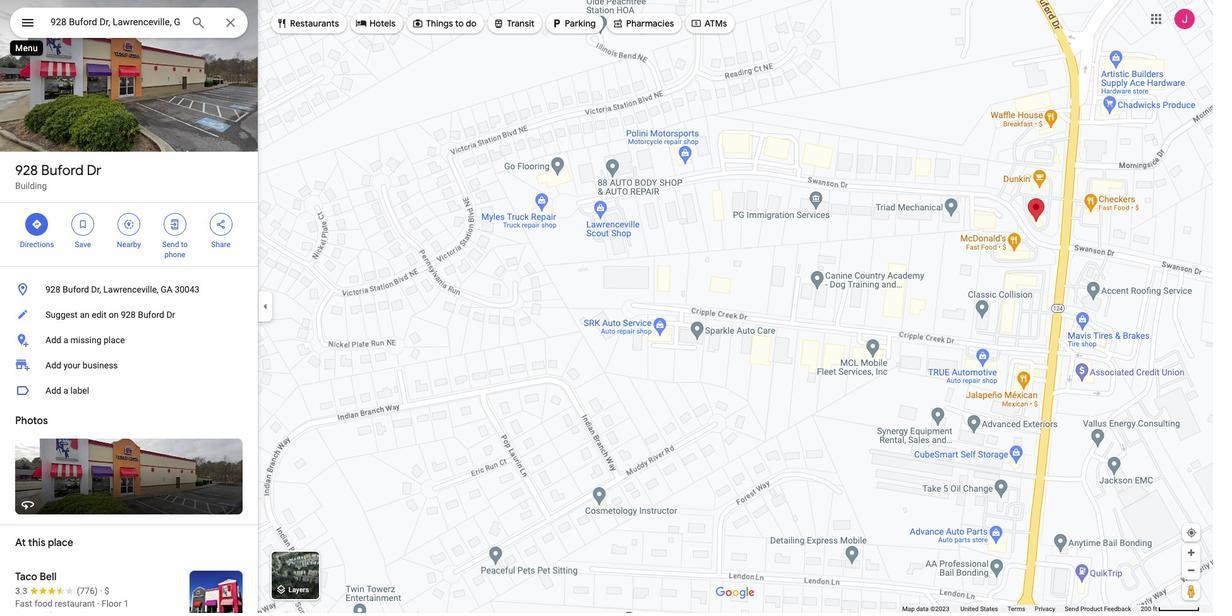 Task type: vqa. For each thing, say whether or not it's contained in the screenshot.


Task type: describe. For each thing, give the bounding box(es) containing it.

[[20, 14, 35, 32]]

united
[[961, 605, 979, 612]]

928 for dr,
[[46, 284, 60, 294]]


[[612, 16, 624, 30]]

200
[[1141, 605, 1152, 612]]

add a missing place button
[[0, 327, 258, 353]]


[[215, 217, 227, 231]]

restaurants
[[290, 18, 339, 29]]

ga
[[161, 284, 172, 294]]

transit
[[507, 18, 535, 29]]

floor
[[102, 598, 122, 609]]

zoom in image
[[1187, 548, 1196, 557]]

200 ft
[[1141, 605, 1157, 612]]

label
[[70, 386, 89, 396]]

 transit
[[493, 16, 535, 30]]

map data ©2023
[[902, 605, 951, 612]]

add a label button
[[0, 378, 258, 403]]

fast food restaurant · floor 1
[[15, 598, 129, 609]]

suggest an edit on 928 buford dr button
[[0, 302, 258, 327]]

missing
[[70, 335, 101, 345]]

 search field
[[10, 8, 248, 40]]

privacy
[[1035, 605, 1055, 612]]

1
[[124, 598, 129, 609]]

collapse side panel image
[[258, 300, 272, 313]]

zoom out image
[[1187, 566, 1196, 575]]

buford inside button
[[138, 310, 164, 320]]

things
[[426, 18, 453, 29]]

3.3 stars 776 reviews image
[[15, 585, 98, 597]]

928 buford dr, lawrenceville, ga 30043
[[46, 284, 200, 294]]

show your location image
[[1186, 527, 1198, 538]]

ft
[[1153, 605, 1157, 612]]


[[169, 217, 181, 231]]

928 buford dr building
[[15, 162, 101, 191]]


[[356, 16, 367, 30]]

photos
[[15, 415, 48, 427]]

add your business link
[[0, 353, 258, 378]]

add for add a label
[[46, 386, 61, 396]]

3.3
[[15, 586, 27, 596]]

30043
[[175, 284, 200, 294]]

privacy button
[[1035, 605, 1055, 613]]

(776)
[[77, 586, 98, 596]]

google account: james peterson  
(james.peterson1902@gmail.com) image
[[1175, 9, 1195, 29]]

at
[[15, 537, 26, 549]]

layers
[[289, 586, 309, 594]]

taco
[[15, 571, 37, 583]]

928 inside button
[[121, 310, 136, 320]]

suggest
[[46, 310, 78, 320]]


[[412, 16, 424, 30]]

phone
[[164, 250, 185, 259]]

to inside  things to do
[[455, 18, 464, 29]]

business
[[83, 360, 118, 370]]

 hotels
[[356, 16, 396, 30]]


[[77, 217, 89, 231]]

terms
[[1008, 605, 1026, 612]]

dr inside suggest an edit on 928 buford dr button
[[166, 310, 175, 320]]


[[123, 217, 135, 231]]

buford for dr,
[[63, 284, 89, 294]]

buford for dr
[[41, 162, 84, 179]]

©2023
[[931, 605, 950, 612]]

hotels
[[369, 18, 396, 29]]

add for add your business
[[46, 360, 61, 370]]

feedback
[[1104, 605, 1132, 612]]

parking
[[565, 18, 596, 29]]

this
[[28, 537, 46, 549]]

food
[[34, 598, 53, 609]]

building
[[15, 181, 47, 191]]


[[31, 217, 43, 231]]

200 ft button
[[1141, 605, 1200, 612]]

none field inside 928 buford dr, lawrenceville, ga 30043 field
[[51, 15, 181, 30]]

928 Buford Dr, Lawrenceville, GA 30043 field
[[10, 8, 248, 38]]

map
[[902, 605, 915, 612]]

share
[[211, 240, 231, 249]]



Task type: locate. For each thing, give the bounding box(es) containing it.
nearby
[[117, 240, 141, 249]]

0 vertical spatial ·
[[100, 586, 102, 596]]

a
[[63, 335, 68, 345], [63, 386, 68, 396]]

1 vertical spatial buford
[[63, 284, 89, 294]]

send left product
[[1065, 605, 1079, 612]]

place
[[104, 335, 125, 345], [48, 537, 73, 549]]

add a missing place
[[46, 335, 125, 345]]

 atms
[[691, 16, 727, 30]]

1 vertical spatial add
[[46, 360, 61, 370]]

1 vertical spatial ·
[[97, 598, 99, 609]]

1 vertical spatial send
[[1065, 605, 1079, 612]]

place right this
[[48, 537, 73, 549]]

add inside button
[[46, 335, 61, 345]]

send
[[162, 240, 179, 249], [1065, 605, 1079, 612]]

dr,
[[91, 284, 101, 294]]

a for missing
[[63, 335, 68, 345]]

1 horizontal spatial place
[[104, 335, 125, 345]]

to inside send to phone
[[181, 240, 188, 249]]


[[691, 16, 702, 30]]

add your business
[[46, 360, 118, 370]]

google maps element
[[0, 0, 1213, 613]]

price: inexpensive image
[[104, 586, 109, 596]]

 pharmacies
[[612, 16, 674, 30]]

1 add from the top
[[46, 335, 61, 345]]

product
[[1081, 605, 1103, 612]]

on
[[109, 310, 119, 320]]

restaurant
[[55, 598, 95, 609]]

·
[[100, 586, 102, 596], [97, 598, 99, 609]]

place down on
[[104, 335, 125, 345]]

fast
[[15, 598, 32, 609]]

1 a from the top
[[63, 335, 68, 345]]

add for add a missing place
[[46, 335, 61, 345]]

send inside send product feedback button
[[1065, 605, 1079, 612]]

send for send to phone
[[162, 240, 179, 249]]

to up "phone"
[[181, 240, 188, 249]]

atms
[[705, 18, 727, 29]]

0 vertical spatial add
[[46, 335, 61, 345]]


[[551, 16, 563, 30]]

buford
[[41, 162, 84, 179], [63, 284, 89, 294], [138, 310, 164, 320]]

footer
[[902, 605, 1141, 613]]

a for label
[[63, 386, 68, 396]]

your
[[63, 360, 80, 370]]

 button
[[10, 8, 46, 40]]

do
[[466, 18, 477, 29]]

dr inside '928 buford dr building'
[[87, 162, 101, 179]]

2 a from the top
[[63, 386, 68, 396]]

0 horizontal spatial 928
[[15, 162, 38, 179]]

0 vertical spatial buford
[[41, 162, 84, 179]]

buford down ga
[[138, 310, 164, 320]]

1 horizontal spatial 928
[[46, 284, 60, 294]]

buford inside button
[[63, 284, 89, 294]]

show street view coverage image
[[1182, 581, 1201, 600]]

add down suggest
[[46, 335, 61, 345]]

0 horizontal spatial to
[[181, 240, 188, 249]]

1 horizontal spatial to
[[455, 18, 464, 29]]

lawrenceville,
[[103, 284, 159, 294]]

 parking
[[551, 16, 596, 30]]

to left the do
[[455, 18, 464, 29]]

united states button
[[961, 605, 998, 613]]

to
[[455, 18, 464, 29], [181, 240, 188, 249]]

· $
[[100, 586, 109, 596]]

save
[[75, 240, 91, 249]]

 restaurants
[[276, 16, 339, 30]]

buford inside '928 buford dr building'
[[41, 162, 84, 179]]

928 for dr
[[15, 162, 38, 179]]

· left floor
[[97, 598, 99, 609]]

1 vertical spatial to
[[181, 240, 188, 249]]

928 up building
[[15, 162, 38, 179]]

0 horizontal spatial send
[[162, 240, 179, 249]]

None field
[[51, 15, 181, 30]]

dr up 
[[87, 162, 101, 179]]

pharmacies
[[626, 18, 674, 29]]

suggest an edit on 928 buford dr
[[46, 310, 175, 320]]

928 inside '928 buford dr building'
[[15, 162, 38, 179]]

0 vertical spatial to
[[455, 18, 464, 29]]

1 vertical spatial dr
[[166, 310, 175, 320]]


[[276, 16, 288, 30]]

1 vertical spatial place
[[48, 537, 73, 549]]

2 vertical spatial buford
[[138, 310, 164, 320]]

footer containing map data ©2023
[[902, 605, 1141, 613]]

1 vertical spatial a
[[63, 386, 68, 396]]

send up "phone"
[[162, 240, 179, 249]]


[[493, 16, 504, 30]]

 things to do
[[412, 16, 477, 30]]

$
[[104, 586, 109, 596]]

928 inside button
[[46, 284, 60, 294]]

3 add from the top
[[46, 386, 61, 396]]

0 horizontal spatial ·
[[97, 598, 99, 609]]

2 add from the top
[[46, 360, 61, 370]]

0 vertical spatial 928
[[15, 162, 38, 179]]

actions for 928 buford dr region
[[0, 203, 258, 266]]

an
[[80, 310, 90, 320]]

0 horizontal spatial place
[[48, 537, 73, 549]]

0 vertical spatial dr
[[87, 162, 101, 179]]

928 up suggest
[[46, 284, 60, 294]]

0 vertical spatial place
[[104, 335, 125, 345]]

add inside button
[[46, 386, 61, 396]]

add left label
[[46, 386, 61, 396]]

data
[[916, 605, 929, 612]]

send product feedback button
[[1065, 605, 1132, 613]]

add a label
[[46, 386, 89, 396]]

1 horizontal spatial ·
[[100, 586, 102, 596]]

send for send product feedback
[[1065, 605, 1079, 612]]

add
[[46, 335, 61, 345], [46, 360, 61, 370], [46, 386, 61, 396]]

1 vertical spatial 928
[[46, 284, 60, 294]]

send product feedback
[[1065, 605, 1132, 612]]

a left missing
[[63, 335, 68, 345]]

taco bell
[[15, 571, 57, 583]]

dr
[[87, 162, 101, 179], [166, 310, 175, 320]]

0 vertical spatial a
[[63, 335, 68, 345]]

a inside button
[[63, 335, 68, 345]]

send inside send to phone
[[162, 240, 179, 249]]

a left label
[[63, 386, 68, 396]]

a inside button
[[63, 386, 68, 396]]

2 vertical spatial add
[[46, 386, 61, 396]]

states
[[980, 605, 998, 612]]

928 buford dr, lawrenceville, ga 30043 button
[[0, 277, 258, 302]]

directions
[[20, 240, 54, 249]]

send to phone
[[162, 240, 188, 259]]

928 buford dr main content
[[0, 0, 258, 613]]

united states
[[961, 605, 998, 612]]

928 right on
[[121, 310, 136, 320]]

2 vertical spatial 928
[[121, 310, 136, 320]]

1 horizontal spatial send
[[1065, 605, 1079, 612]]

terms button
[[1008, 605, 1026, 613]]

edit
[[92, 310, 106, 320]]

add left 'your'
[[46, 360, 61, 370]]

buford up building
[[41, 162, 84, 179]]

· left the $
[[100, 586, 102, 596]]

0 horizontal spatial dr
[[87, 162, 101, 179]]

1 horizontal spatial dr
[[166, 310, 175, 320]]

928
[[15, 162, 38, 179], [46, 284, 60, 294], [121, 310, 136, 320]]

at this place
[[15, 537, 73, 549]]

buford left dr, in the left top of the page
[[63, 284, 89, 294]]

footer inside google maps element
[[902, 605, 1141, 613]]

bell
[[40, 571, 57, 583]]

2 horizontal spatial 928
[[121, 310, 136, 320]]

0 vertical spatial send
[[162, 240, 179, 249]]

place inside button
[[104, 335, 125, 345]]

dr down ga
[[166, 310, 175, 320]]



